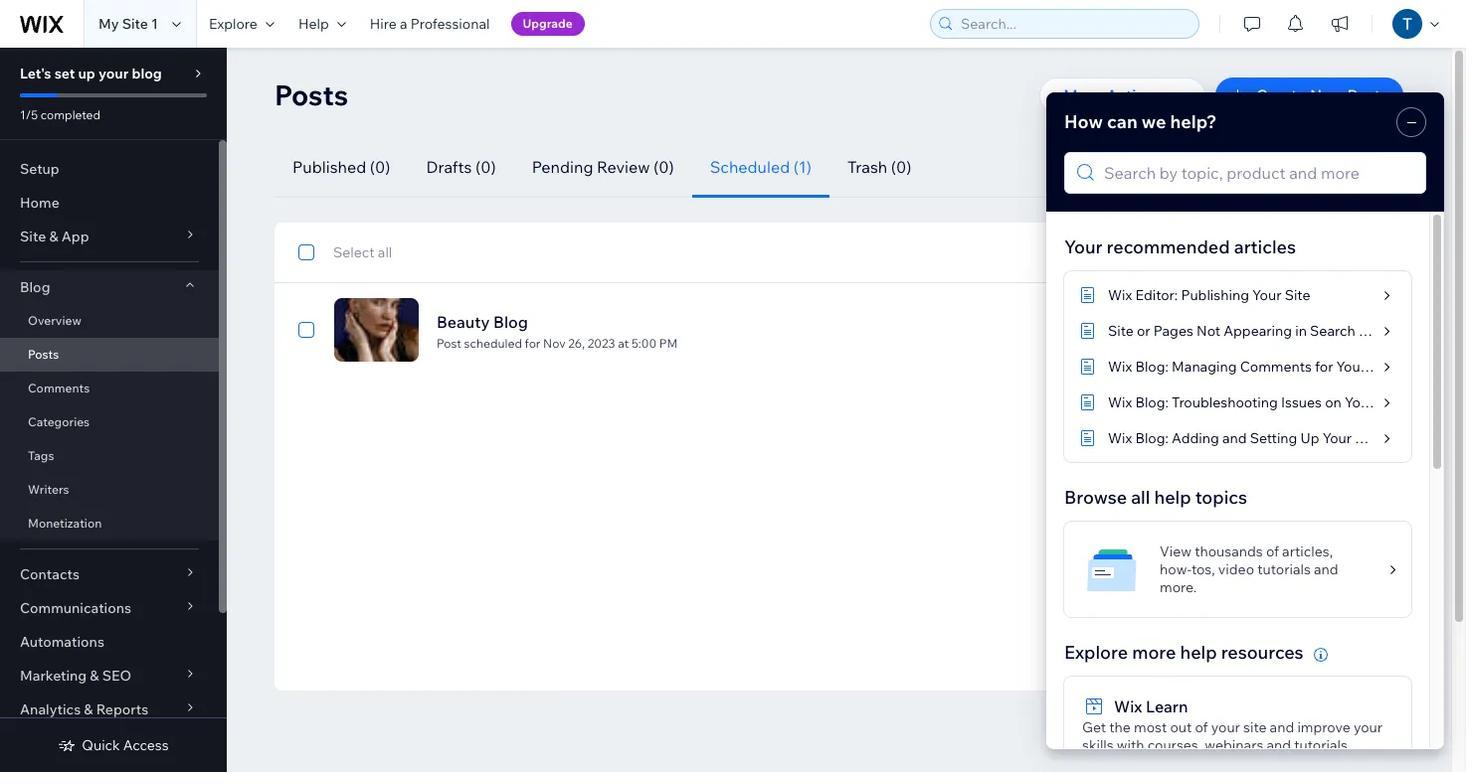 Task type: locate. For each thing, give the bounding box(es) containing it.
tab list
[[275, 137, 1380, 198]]

tags
[[28, 449, 54, 464]]

2 vertical spatial &
[[84, 701, 93, 719]]

site & app button
[[0, 220, 219, 254]]

pending
[[532, 157, 593, 177]]

create new post button
[[1215, 78, 1404, 113]]

contacts
[[20, 566, 80, 584]]

scheduled (1) button
[[692, 137, 830, 198]]

2 (0) from the left
[[476, 157, 496, 177]]

0 vertical spatial posts
[[275, 78, 348, 112]]

seo
[[102, 668, 131, 685]]

0 horizontal spatial site
[[20, 228, 46, 246]]

contacts button
[[0, 558, 219, 592]]

1 horizontal spatial posts
[[275, 78, 348, 112]]

reports
[[96, 701, 148, 719]]

hire a professional
[[370, 15, 490, 33]]

& for analytics
[[84, 701, 93, 719]]

1 horizontal spatial post
[[1347, 86, 1381, 105]]

posts
[[275, 78, 348, 112], [28, 347, 59, 362]]

post right the new
[[1347, 86, 1381, 105]]

my site 1
[[98, 15, 158, 33]]

0 horizontal spatial post
[[437, 336, 462, 351]]

site down home
[[20, 228, 46, 246]]

posts down 'overview'
[[28, 347, 59, 362]]

(0) right review at the top of page
[[654, 157, 674, 177]]

trash (0) button
[[830, 137, 930, 198]]

blog
[[132, 65, 162, 83]]

& left app
[[49, 228, 58, 246]]

None checkbox
[[298, 318, 314, 342]]

(0) right published
[[370, 157, 390, 177]]

help button
[[286, 0, 358, 48]]

1 vertical spatial blog
[[493, 312, 528, 332]]

categories
[[28, 415, 90, 430]]

create new post
[[1256, 86, 1381, 105]]

(0) for drafts (0)
[[476, 157, 496, 177]]

comments link
[[0, 372, 219, 406]]

a
[[400, 15, 407, 33]]

pm
[[659, 336, 678, 351]]

blog up scheduled
[[493, 312, 528, 332]]

more
[[1064, 86, 1103, 105]]

& left seo
[[90, 668, 99, 685]]

actions
[[1107, 86, 1164, 105]]

0 vertical spatial post
[[1347, 86, 1381, 105]]

Select all checkbox
[[298, 241, 392, 265]]

post for create new post
[[1347, 86, 1381, 105]]

1 horizontal spatial blog
[[493, 312, 528, 332]]

0 horizontal spatial posts
[[28, 347, 59, 362]]

1 (0) from the left
[[370, 157, 390, 177]]

3 (0) from the left
[[654, 157, 674, 177]]

4 (0) from the left
[[891, 157, 912, 177]]

1 vertical spatial &
[[90, 668, 99, 685]]

1/5 completed
[[20, 107, 101, 122]]

blog up 'overview'
[[20, 279, 50, 296]]

drafts (0) button
[[408, 137, 514, 198]]

& left reports
[[84, 701, 93, 719]]

1 vertical spatial post
[[437, 336, 462, 351]]

trash
[[847, 157, 888, 177]]

1 vertical spatial posts
[[28, 347, 59, 362]]

post inside "button"
[[1347, 86, 1381, 105]]

0 vertical spatial site
[[122, 15, 148, 33]]

2023
[[588, 336, 615, 351]]

blog inside the blog dropdown button
[[20, 279, 50, 296]]

explore
[[209, 15, 258, 33]]

& inside "dropdown button"
[[49, 228, 58, 246]]

blog
[[20, 279, 50, 296], [493, 312, 528, 332]]

quick access button
[[58, 737, 169, 755]]

marketing & seo button
[[0, 660, 219, 693]]

5:00
[[632, 336, 657, 351]]

more actions button
[[1040, 78, 1205, 113]]

overview link
[[0, 304, 219, 338]]

& inside dropdown button
[[84, 701, 93, 719]]

hire a professional link
[[358, 0, 502, 48]]

your
[[98, 65, 129, 83]]

professional
[[411, 15, 490, 33]]

posts link
[[0, 338, 219, 372]]

post inside beauty blog post scheduled for nov 26, 2023 at 5:00 pm
[[437, 336, 462, 351]]

& for site
[[49, 228, 58, 246]]

0 vertical spatial &
[[49, 228, 58, 246]]

up
[[78, 65, 95, 83]]

post down beauty
[[437, 336, 462, 351]]

posts down help
[[275, 78, 348, 112]]

blog inside beauty blog post scheduled for nov 26, 2023 at 5:00 pm
[[493, 312, 528, 332]]

post
[[1347, 86, 1381, 105], [437, 336, 462, 351]]

0 horizontal spatial blog
[[20, 279, 50, 296]]

1/5
[[20, 107, 38, 122]]

& inside popup button
[[90, 668, 99, 685]]

nov
[[543, 336, 566, 351]]

communications button
[[0, 592, 219, 626]]

scheduled
[[710, 157, 790, 177]]

(0) inside 'button'
[[654, 157, 674, 177]]

site inside site & app "dropdown button"
[[20, 228, 46, 246]]

1 vertical spatial site
[[20, 228, 46, 246]]

(0)
[[370, 157, 390, 177], [476, 157, 496, 177], [654, 157, 674, 177], [891, 157, 912, 177]]

drafts (0)
[[426, 157, 496, 177]]

0 vertical spatial blog
[[20, 279, 50, 296]]

site
[[122, 15, 148, 33], [20, 228, 46, 246]]

&
[[49, 228, 58, 246], [90, 668, 99, 685], [84, 701, 93, 719]]

(0) right drafts
[[476, 157, 496, 177]]

pending review (0) button
[[514, 137, 692, 198]]

upgrade button
[[511, 12, 585, 36]]

posts inside 'sidebar' 'element'
[[28, 347, 59, 362]]

pending review (0)
[[532, 157, 674, 177]]

(0) right trash
[[891, 157, 912, 177]]

site left 1
[[122, 15, 148, 33]]

all
[[378, 244, 392, 262]]



Task type: describe. For each thing, give the bounding box(es) containing it.
hire
[[370, 15, 397, 33]]

marketing & seo
[[20, 668, 131, 685]]

communications
[[20, 600, 131, 618]]

beauty blog post scheduled for nov 26, 2023 at 5:00 pm
[[437, 312, 678, 351]]

completed
[[41, 107, 101, 122]]

upgrade
[[523, 16, 573, 31]]

automations
[[20, 634, 104, 652]]

access
[[123, 737, 169, 755]]

analytics & reports button
[[0, 693, 219, 727]]

blog button
[[0, 271, 219, 304]]

scheduled (1)
[[710, 157, 812, 177]]

site & app
[[20, 228, 89, 246]]

published (0) button
[[275, 137, 408, 198]]

app
[[61, 228, 89, 246]]

analytics & reports
[[20, 701, 148, 719]]

more actions
[[1064, 86, 1164, 105]]

setup link
[[0, 152, 219, 186]]

sidebar element
[[0, 48, 227, 773]]

overview
[[28, 313, 81, 328]]

beauty
[[437, 312, 490, 332]]

Search... field
[[955, 10, 1193, 38]]

at
[[618, 336, 629, 351]]

drafts
[[426, 157, 472, 177]]

1 horizontal spatial site
[[122, 15, 148, 33]]

& for marketing
[[90, 668, 99, 685]]

set
[[54, 65, 75, 83]]

monetization link
[[0, 507, 219, 541]]

monetization
[[28, 516, 102, 531]]

published
[[292, 157, 366, 177]]

(0) for trash (0)
[[891, 157, 912, 177]]

tags link
[[0, 440, 219, 474]]

published (0)
[[292, 157, 390, 177]]

(1)
[[794, 157, 812, 177]]

comments
[[28, 381, 90, 396]]

automations link
[[0, 626, 219, 660]]

scheduled
[[464, 336, 522, 351]]

quick
[[82, 737, 120, 755]]

writers
[[28, 482, 69, 497]]

post for beauty blog post scheduled for nov 26, 2023 at 5:00 pm
[[437, 336, 462, 351]]

(0) for published (0)
[[370, 157, 390, 177]]

for
[[525, 336, 541, 351]]

new
[[1310, 86, 1344, 105]]

help
[[298, 15, 329, 33]]

Search field
[[1214, 239, 1373, 267]]

home
[[20, 194, 59, 212]]

home link
[[0, 186, 219, 220]]

select all
[[333, 244, 392, 262]]

my
[[98, 15, 119, 33]]

marketing
[[20, 668, 87, 685]]

analytics
[[20, 701, 81, 719]]

writers link
[[0, 474, 219, 507]]

setup
[[20, 160, 59, 178]]

tab list containing published (0)
[[275, 137, 1380, 198]]

let's set up your blog
[[20, 65, 162, 83]]

quick access
[[82, 737, 169, 755]]

let's
[[20, 65, 51, 83]]

create
[[1256, 86, 1307, 105]]

26,
[[568, 336, 585, 351]]

select
[[333, 244, 375, 262]]

1
[[151, 15, 158, 33]]

categories link
[[0, 406, 219, 440]]

trash (0)
[[847, 157, 912, 177]]

review
[[597, 157, 650, 177]]



Task type: vqa. For each thing, say whether or not it's contained in the screenshot.
'Writers' link
yes



